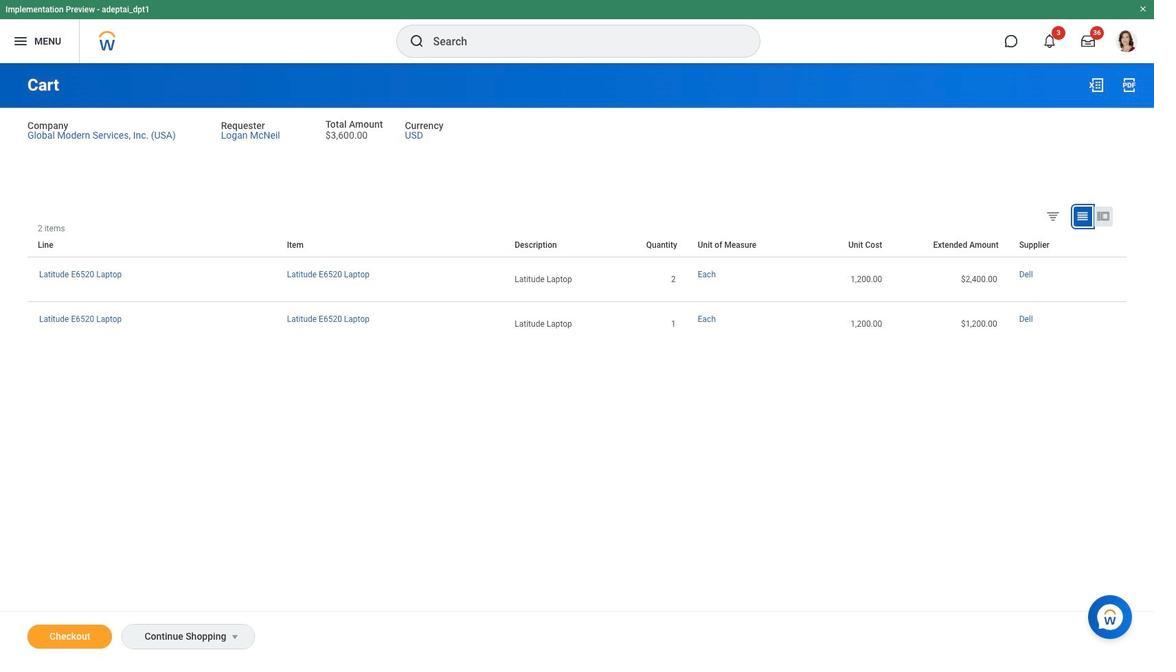 Task type: vqa. For each thing, say whether or not it's contained in the screenshot.
banner
yes



Task type: locate. For each thing, give the bounding box(es) containing it.
option group
[[1043, 206, 1124, 229]]

inbox large image
[[1082, 34, 1095, 48]]

export to excel image
[[1089, 77, 1105, 93]]

view printable version (pdf) image
[[1122, 77, 1138, 93]]

Search Workday  search field
[[433, 26, 732, 56]]

Toggle to Grid view radio
[[1074, 207, 1093, 227]]

toolbar
[[1117, 224, 1127, 234]]

close environment banner image
[[1139, 5, 1148, 13]]

toggle to list detail view image
[[1097, 209, 1111, 223]]

main content
[[0, 63, 1155, 662]]

profile logan mcneil image
[[1116, 30, 1138, 55]]

banner
[[0, 0, 1155, 63]]

toggle to grid view image
[[1076, 209, 1090, 223]]



Task type: describe. For each thing, give the bounding box(es) containing it.
Toggle to List Detail view radio
[[1095, 207, 1113, 227]]

caret down image
[[227, 632, 244, 643]]

notifications large image
[[1043, 34, 1057, 48]]

justify image
[[12, 33, 29, 49]]

search image
[[409, 33, 425, 49]]

select to filter grid data image
[[1046, 209, 1061, 223]]



